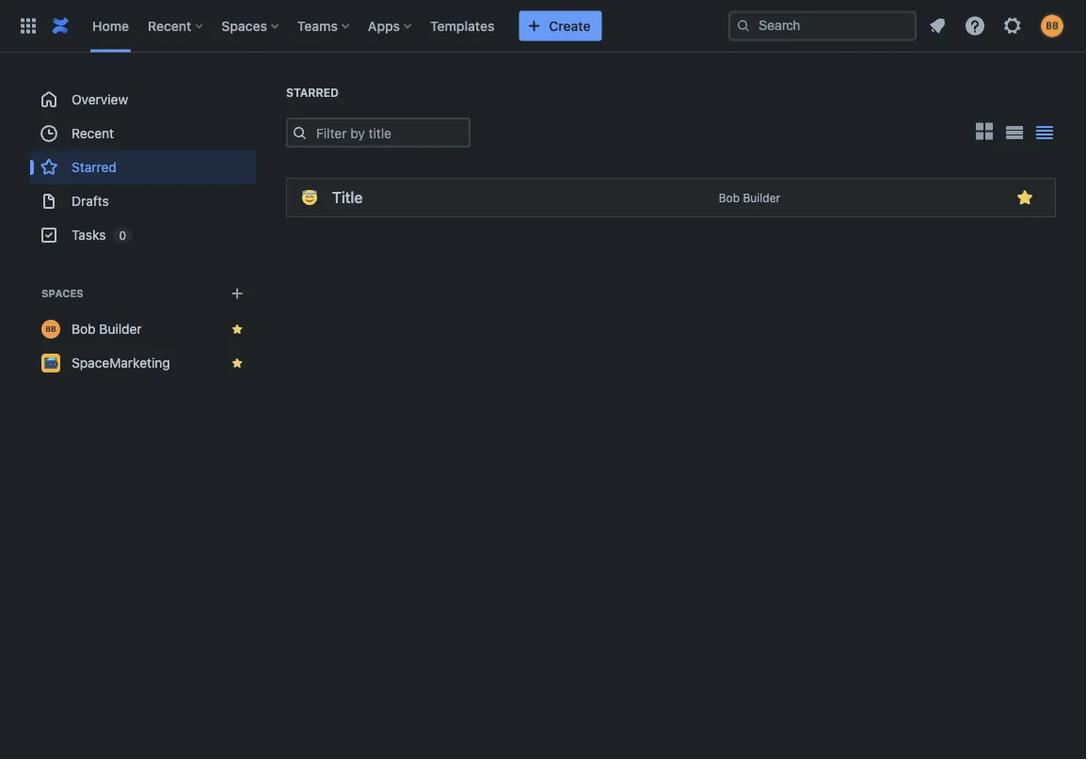 Task type: locate. For each thing, give the bounding box(es) containing it.
0 horizontal spatial bob builder
[[72, 321, 142, 337]]

recent button
[[142, 11, 210, 41]]

1 vertical spatial builder
[[99, 321, 142, 337]]

notification icon image
[[926, 15, 949, 37]]

:innocent: image
[[302, 190, 317, 205], [302, 190, 317, 205]]

create a space image
[[226, 282, 248, 305]]

recent inside popup button
[[148, 18, 191, 33]]

unstar this space image
[[230, 322, 245, 337], [230, 356, 245, 371]]

1 horizontal spatial builder
[[743, 191, 780, 204]]

0 horizontal spatial bob
[[72, 321, 96, 337]]

overview link
[[30, 83, 256, 117]]

bob
[[719, 191, 740, 204], [72, 321, 96, 337]]

bob builder
[[719, 191, 780, 204], [72, 321, 142, 337]]

1 horizontal spatial bob builder link
[[719, 191, 780, 204]]

starred down teams
[[286, 86, 339, 99]]

0 vertical spatial unstar this space image
[[230, 322, 245, 337]]

overview
[[72, 92, 128, 107]]

1 vertical spatial unstar this space image
[[230, 356, 245, 371]]

builder
[[743, 191, 780, 204], [99, 321, 142, 337]]

group
[[30, 83, 256, 252]]

spaces inside 'spaces' popup button
[[221, 18, 267, 33]]

recent
[[148, 18, 191, 33], [72, 126, 114, 141]]

unstar this space image for bob builder
[[230, 322, 245, 337]]

starred
[[286, 86, 339, 99], [72, 160, 117, 175]]

1 vertical spatial starred
[[72, 160, 117, 175]]

0 horizontal spatial bob builder link
[[30, 312, 256, 346]]

1 horizontal spatial bob builder
[[719, 191, 780, 204]]

teams
[[297, 18, 338, 33]]

1 vertical spatial bob
[[72, 321, 96, 337]]

0 horizontal spatial recent
[[72, 126, 114, 141]]

spaces
[[221, 18, 267, 33], [41, 288, 84, 300]]

0 vertical spatial spaces
[[221, 18, 267, 33]]

starred up drafts
[[72, 160, 117, 175]]

1 horizontal spatial spaces
[[221, 18, 267, 33]]

unstar this space image inside spacemarketing link
[[230, 356, 245, 371]]

1 horizontal spatial starred
[[286, 86, 339, 99]]

1 unstar this space image from the top
[[230, 322, 245, 337]]

home
[[92, 18, 129, 33]]

recent right home
[[148, 18, 191, 33]]

search image
[[736, 18, 751, 33]]

0 vertical spatial recent
[[148, 18, 191, 33]]

spaces right recent popup button
[[221, 18, 267, 33]]

drafts
[[72, 193, 109, 209]]

recent link
[[30, 117, 256, 151]]

1 horizontal spatial recent
[[148, 18, 191, 33]]

spacemarketing link
[[30, 346, 256, 380]]

appswitcher icon image
[[17, 15, 40, 37]]

2 unstar this space image from the top
[[230, 356, 245, 371]]

0 vertical spatial starred
[[286, 86, 339, 99]]

recent down overview
[[72, 126, 114, 141]]

0 vertical spatial bob
[[719, 191, 740, 204]]

bob builder link
[[719, 191, 780, 204], [30, 312, 256, 346]]

recent inside group
[[72, 126, 114, 141]]

spaces button
[[216, 11, 286, 41]]

1 vertical spatial bob builder link
[[30, 312, 256, 346]]

0 horizontal spatial spaces
[[41, 288, 84, 300]]

banner
[[0, 0, 1086, 53]]

spaces down tasks
[[41, 288, 84, 300]]

compact list image
[[1033, 121, 1056, 144]]

1 vertical spatial recent
[[72, 126, 114, 141]]



Task type: vqa. For each thing, say whether or not it's contained in the screenshot.
show
no



Task type: describe. For each thing, give the bounding box(es) containing it.
0 horizontal spatial starred
[[72, 160, 117, 175]]

0 horizontal spatial builder
[[99, 321, 142, 337]]

create button
[[519, 11, 602, 41]]

spacemarketing
[[72, 355, 170, 371]]

templates
[[430, 18, 494, 33]]

confluence image
[[49, 15, 72, 37]]

starred link
[[30, 151, 256, 184]]

1 vertical spatial bob builder
[[72, 321, 142, 337]]

0 vertical spatial builder
[[743, 191, 780, 204]]

create
[[549, 18, 591, 33]]

1 horizontal spatial bob
[[719, 191, 740, 204]]

teams button
[[292, 11, 357, 41]]

1 vertical spatial spaces
[[41, 288, 84, 300]]

0 vertical spatial bob builder
[[719, 191, 780, 204]]

help icon image
[[964, 15, 986, 37]]

home link
[[87, 11, 135, 41]]

apps button
[[362, 11, 419, 41]]

apps
[[368, 18, 400, 33]]

unstar image
[[1014, 186, 1036, 209]]

banner containing home
[[0, 0, 1086, 53]]

Filter by title field
[[311, 120, 469, 146]]

global element
[[11, 0, 728, 52]]

unstar this space image for spacemarketing
[[230, 356, 245, 371]]

confluence image
[[49, 15, 72, 37]]

title
[[332, 189, 363, 207]]

tasks
[[72, 227, 106, 243]]

list image
[[1006, 126, 1024, 139]]

settings icon image
[[1001, 15, 1024, 37]]

0
[[119, 229, 126, 242]]

drafts link
[[30, 184, 256, 218]]

group containing overview
[[30, 83, 256, 252]]

Search field
[[728, 11, 917, 41]]

0 vertical spatial bob builder link
[[719, 191, 780, 204]]

templates link
[[425, 11, 500, 41]]

cards image
[[973, 120, 996, 143]]



